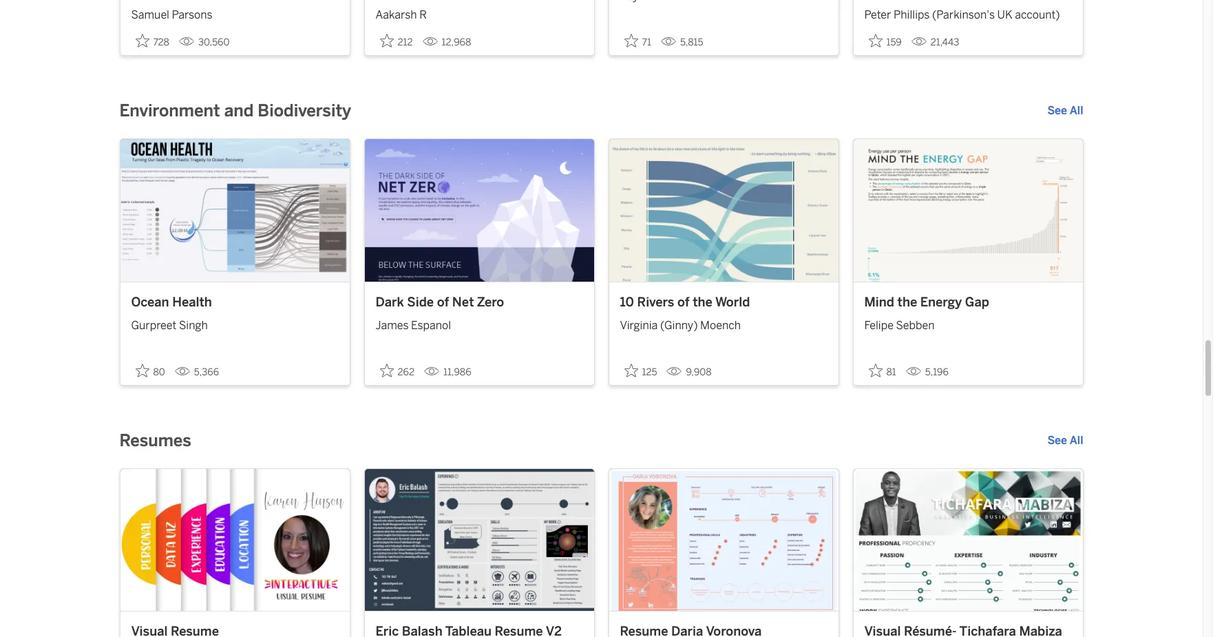 Task type: vqa. For each thing, say whether or not it's contained in the screenshot.


Task type: locate. For each thing, give the bounding box(es) containing it.
environment and biodiversity
[[120, 101, 351, 121]]

125
[[642, 366, 658, 378]]

1 see all link from the top
[[1048, 103, 1084, 119]]

262
[[398, 366, 415, 378]]

1 all from the top
[[1070, 104, 1084, 117]]

see all link
[[1048, 103, 1084, 119], [1048, 432, 1084, 449]]

(parkinson's
[[933, 8, 996, 21]]

5,815 views element
[[656, 31, 709, 54]]

1 vertical spatial see all
[[1048, 434, 1084, 447]]

singh
[[179, 319, 208, 332]]

2 add favorite button from the left
[[376, 359, 419, 382]]

gurpreet
[[131, 319, 177, 332]]

account)
[[1016, 8, 1061, 21]]

1 horizontal spatial of
[[678, 295, 690, 310]]

1 horizontal spatial the
[[898, 295, 918, 310]]

see all
[[1048, 104, 1084, 117], [1048, 434, 1084, 447]]

of for rivers
[[678, 295, 690, 310]]

ocean
[[131, 295, 169, 310]]

see for resumes
[[1048, 434, 1068, 447]]

peter
[[865, 8, 892, 21]]

80
[[153, 366, 165, 378]]

10
[[620, 295, 634, 310]]

add favorite button containing 80
[[131, 359, 169, 382]]

0 vertical spatial see
[[1048, 104, 1068, 117]]

the up felipe sebben
[[898, 295, 918, 310]]

all inside 'element'
[[1070, 104, 1084, 117]]

1 vertical spatial see
[[1048, 434, 1068, 447]]

2 of from the left
[[678, 295, 690, 310]]

2 see from the top
[[1048, 434, 1068, 447]]

virginia (ginny) moench
[[620, 319, 741, 332]]

see inside see all environment and biodiversity 'element'
[[1048, 104, 1068, 117]]

5,366
[[194, 366, 219, 378]]

11,986 views element
[[419, 361, 477, 383]]

aakarsh r
[[376, 8, 427, 21]]

see all for environment and biodiversity
[[1048, 104, 1084, 117]]

r
[[420, 8, 427, 21]]

0 horizontal spatial the
[[693, 295, 713, 310]]

add favorite button containing 81
[[865, 359, 901, 382]]

all for resumes
[[1070, 434, 1084, 447]]

rivers
[[638, 295, 675, 310]]

the
[[693, 295, 713, 310], [898, 295, 918, 310]]

see inside see all resumes "element"
[[1048, 434, 1068, 447]]

1 vertical spatial see all link
[[1048, 432, 1084, 449]]

2 horizontal spatial add favorite button
[[865, 359, 901, 382]]

1 of from the left
[[437, 295, 449, 310]]

Add Favorite button
[[620, 359, 662, 382]]

2 see all from the top
[[1048, 434, 1084, 447]]

see all environment and biodiversity element
[[1048, 103, 1084, 119]]

health
[[172, 295, 212, 310]]

the up moench
[[693, 295, 713, 310]]

side
[[407, 295, 434, 310]]

of up virginia (ginny) moench at the bottom right of page
[[678, 295, 690, 310]]

0 horizontal spatial of
[[437, 295, 449, 310]]

2 see all link from the top
[[1048, 432, 1084, 449]]

2 all from the top
[[1070, 434, 1084, 447]]

parsons
[[172, 8, 213, 21]]

1 add favorite button from the left
[[131, 359, 169, 382]]

0 vertical spatial all
[[1070, 104, 1084, 117]]

virginia
[[620, 319, 658, 332]]

of left net
[[437, 295, 449, 310]]

environment
[[120, 101, 220, 121]]

9,908 views element
[[662, 361, 718, 383]]

peter phillips (parkinson's uk account) link
[[865, 1, 1072, 23]]

add favorite button down james
[[376, 359, 419, 382]]

all inside "element"
[[1070, 434, 1084, 447]]

1 vertical spatial all
[[1070, 434, 1084, 447]]

dark side of net zero
[[376, 295, 504, 310]]

11,986
[[444, 366, 472, 378]]

0 vertical spatial see all link
[[1048, 103, 1084, 119]]

workbook thumbnail image
[[120, 139, 350, 281], [365, 139, 594, 281], [609, 139, 839, 281], [854, 139, 1083, 281], [120, 469, 350, 611], [365, 469, 594, 611], [609, 469, 839, 611], [854, 469, 1083, 611]]

samuel
[[131, 8, 169, 21]]

0 vertical spatial see all
[[1048, 104, 1084, 117]]

add favorite button down gurpreet
[[131, 359, 169, 382]]

gap
[[966, 295, 990, 310]]

world
[[716, 295, 751, 310]]

see all link for environment and biodiversity
[[1048, 103, 1084, 119]]

see
[[1048, 104, 1068, 117], [1048, 434, 1068, 447]]

Add Favorite button
[[131, 359, 169, 382], [376, 359, 419, 382], [865, 359, 901, 382]]

of
[[437, 295, 449, 310], [678, 295, 690, 310]]

1 see from the top
[[1048, 104, 1068, 117]]

see all link for resumes
[[1048, 432, 1084, 449]]

(ginny)
[[661, 319, 698, 332]]

all for environment and biodiversity
[[1070, 104, 1084, 117]]

add favorite button down the felipe
[[865, 359, 901, 382]]

james espanol link
[[376, 312, 583, 334]]

5,196
[[926, 366, 949, 378]]

phillips
[[894, 8, 930, 21]]

1 horizontal spatial add favorite button
[[376, 359, 419, 382]]

3 add favorite button from the left
[[865, 359, 901, 382]]

Add Favorite button
[[131, 30, 174, 52]]

samuel parsons
[[131, 8, 213, 21]]

moench
[[701, 319, 741, 332]]

uk
[[998, 8, 1013, 21]]

212
[[398, 37, 413, 48]]

see all resumes element
[[1048, 432, 1084, 449]]

energy
[[921, 295, 963, 310]]

0 horizontal spatial add favorite button
[[131, 359, 169, 382]]

add favorite button containing 262
[[376, 359, 419, 382]]

1 see all from the top
[[1048, 104, 1084, 117]]

all
[[1070, 104, 1084, 117], [1070, 434, 1084, 447]]

espanol
[[411, 319, 451, 332]]



Task type: describe. For each thing, give the bounding box(es) containing it.
ocean health link
[[131, 293, 339, 312]]

dark side of net zero link
[[376, 293, 583, 312]]

mind the energy gap
[[865, 295, 990, 310]]

5,815
[[681, 37, 704, 48]]

71
[[642, 37, 652, 48]]

Add Favorite button
[[620, 30, 656, 52]]

felipe sebben
[[865, 319, 935, 332]]

and
[[224, 101, 254, 121]]

81
[[887, 366, 897, 378]]

10 rivers of the world link
[[620, 293, 828, 312]]

5,196 views element
[[901, 361, 955, 383]]

peter phillips (parkinson's uk account)
[[865, 8, 1061, 21]]

dark
[[376, 295, 404, 310]]

159
[[887, 37, 902, 48]]

aakarsh r link
[[376, 1, 583, 23]]

21,443
[[931, 37, 960, 48]]

30,560
[[198, 37, 230, 48]]

of for side
[[437, 295, 449, 310]]

1 the from the left
[[693, 295, 713, 310]]

felipe sebben link
[[865, 312, 1072, 334]]

mind
[[865, 295, 895, 310]]

12,968
[[442, 37, 471, 48]]

aakarsh
[[376, 8, 417, 21]]

james
[[376, 319, 409, 332]]

resumes heading
[[120, 430, 191, 452]]

james espanol
[[376, 319, 451, 332]]

environment and biodiversity heading
[[120, 100, 351, 122]]

add favorite button for dark
[[376, 359, 419, 382]]

zero
[[477, 295, 504, 310]]

add favorite button for mind
[[865, 359, 901, 382]]

Add Favorite button
[[865, 30, 906, 52]]

gurpreet singh
[[131, 319, 208, 332]]

see all for resumes
[[1048, 434, 1084, 447]]

ocean health
[[131, 295, 212, 310]]

30,560 views element
[[174, 31, 235, 54]]

9,908
[[686, 366, 712, 378]]

felipe
[[865, 319, 894, 332]]

12,968 views element
[[417, 31, 477, 54]]

2 the from the left
[[898, 295, 918, 310]]

21,443 views element
[[906, 31, 965, 54]]

samuel parsons link
[[131, 1, 339, 23]]

10 rivers of the world
[[620, 295, 751, 310]]

5,366 views element
[[169, 361, 225, 383]]

add favorite button for ocean
[[131, 359, 169, 382]]

Add Favorite button
[[376, 30, 417, 52]]

biodiversity
[[258, 101, 351, 121]]

sebben
[[897, 319, 935, 332]]

728
[[153, 37, 169, 48]]

resumes
[[120, 430, 191, 450]]

mind the energy gap link
[[865, 293, 1072, 312]]

virginia (ginny) moench link
[[620, 312, 828, 334]]

net
[[453, 295, 474, 310]]

gurpreet singh link
[[131, 312, 339, 334]]

see for environment and biodiversity
[[1048, 104, 1068, 117]]



